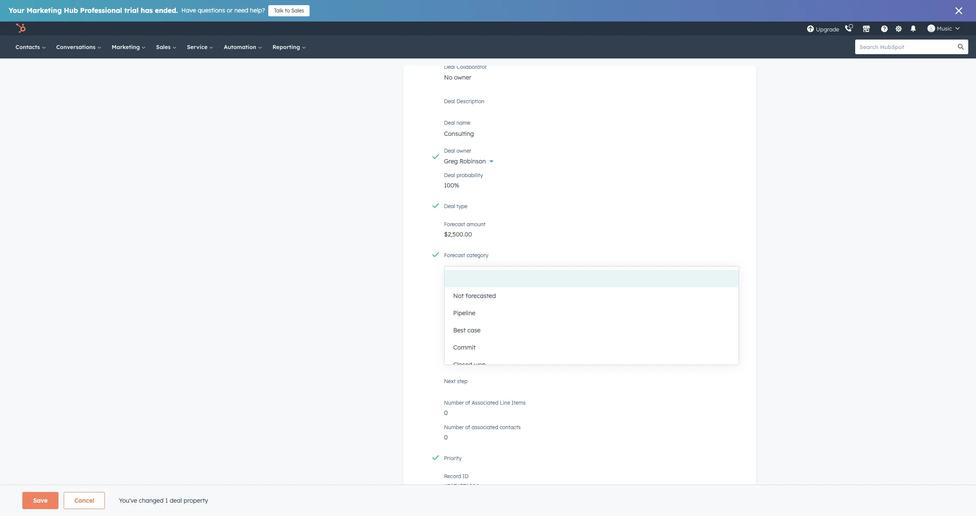 Task type: vqa. For each thing, say whether or not it's contained in the screenshot.
Last activity date DROPDOWN BUTTON
no



Task type: describe. For each thing, give the bounding box(es) containing it.
owner inside deal collaborator no owner
[[454, 74, 472, 81]]

Deal name text field
[[444, 125, 740, 142]]

cancel button
[[64, 492, 105, 510]]

ids
[[477, 344, 486, 350]]

best case
[[454, 327, 481, 334]]

select
[[444, 459, 462, 467]]

reporting link
[[268, 35, 311, 59]]

greg robinson button
[[444, 153, 740, 167]]

number of associated line items
[[444, 400, 526, 406]]

option
[[472, 459, 490, 467]]

description
[[457, 98, 485, 105]]

your
[[9, 6, 24, 15]]

record id
[[444, 474, 469, 480]]

deal for deal collaborator no owner
[[444, 64, 455, 70]]

deal for deal type
[[444, 203, 455, 210]]

Number of Associated Line Items text field
[[444, 405, 740, 419]]

or
[[227, 6, 233, 14]]

calling icon button
[[842, 23, 856, 34]]

1
[[165, 497, 168, 505]]

upgrade image
[[807, 25, 815, 33]]

Forecast probability text field
[[444, 276, 740, 289]]

case
[[468, 327, 481, 334]]

1 vertical spatial marketing
[[112, 43, 142, 50]]

marketplaces button
[[858, 22, 876, 35]]

select an option
[[444, 459, 490, 467]]

help image
[[881, 25, 889, 33]]

marketing link
[[107, 35, 151, 59]]

merged
[[444, 344, 463, 350]]

type
[[457, 203, 468, 210]]

commit
[[454, 344, 476, 352]]

an
[[463, 459, 470, 467]]

-- button
[[444, 300, 740, 314]]

contacts link
[[10, 35, 51, 59]]

conversations
[[56, 43, 97, 50]]

greg
[[444, 158, 458, 165]]

closed
[[454, 361, 473, 369]]

forecast category
[[444, 252, 489, 259]]

merged deal ids
[[444, 344, 486, 350]]

professional
[[80, 6, 122, 15]]

Number of associated contacts text field
[[444, 430, 740, 443]]

upgrade
[[817, 26, 840, 32]]

deal
[[170, 497, 182, 505]]

greg robinson
[[444, 158, 486, 165]]

changed
[[139, 497, 164, 505]]

save button
[[22, 492, 58, 510]]

forecast for forecast probability
[[444, 277, 466, 283]]

conversations link
[[51, 35, 107, 59]]

talk to sales button
[[269, 5, 310, 16]]

number of associated contacts
[[444, 424, 521, 431]]

sales inside talk to sales "button"
[[292, 7, 304, 14]]

deal owner
[[444, 148, 472, 154]]

notifications image
[[910, 25, 918, 33]]

name
[[457, 120, 471, 126]]

Search HubSpot search field
[[856, 40, 961, 54]]

you've changed 1 deal property
[[119, 497, 208, 505]]

deal for deal name
[[444, 120, 455, 126]]

deal for deal probability
[[444, 172, 455, 179]]

priority
[[444, 455, 462, 462]]

best
[[454, 327, 466, 334]]

items
[[512, 400, 526, 406]]

Record ID text field
[[444, 479, 740, 492]]

forecast probability
[[444, 277, 493, 283]]

questions
[[198, 6, 225, 14]]

robinson
[[460, 158, 486, 165]]

talk
[[274, 7, 284, 14]]

sales link
[[151, 35, 182, 59]]

deal type
[[444, 203, 468, 210]]

have
[[181, 6, 196, 14]]

probability for deal probability
[[457, 172, 483, 179]]

pipeline button
[[445, 305, 739, 322]]

number for number of associated contacts
[[444, 424, 464, 431]]

automation
[[224, 43, 258, 50]]

closed?
[[463, 319, 482, 326]]

need
[[235, 6, 248, 14]]

talk to sales
[[274, 7, 304, 14]]

has
[[141, 6, 153, 15]]

Is Deal Closed? text field
[[444, 325, 740, 338]]

associated
[[472, 424, 499, 431]]

music
[[938, 25, 953, 32]]

help button
[[878, 22, 892, 35]]

line
[[500, 400, 510, 406]]

record
[[444, 474, 461, 480]]

forecasted
[[466, 292, 496, 300]]



Task type: locate. For each thing, give the bounding box(es) containing it.
2 number from the top
[[444, 424, 464, 431]]

deal description
[[444, 98, 485, 105]]

deal left type
[[444, 203, 455, 210]]

forecast for forecast amount
[[444, 221, 466, 228]]

menu
[[806, 22, 967, 35]]

Merged Deal IDs text field
[[444, 349, 740, 366]]

owner up 'greg robinson'
[[457, 148, 472, 154]]

select an option button
[[444, 454, 740, 468]]

deal down greg
[[444, 172, 455, 179]]

1 horizontal spatial sales
[[292, 7, 304, 14]]

list box
[[445, 267, 739, 374]]

next
[[444, 378, 456, 385]]

search image
[[959, 44, 965, 50]]

2 of from the top
[[466, 424, 471, 431]]

deal collaborator no owner
[[444, 64, 487, 81]]

1 number from the top
[[444, 400, 464, 406]]

1 vertical spatial of
[[466, 424, 471, 431]]

automation link
[[219, 35, 268, 59]]

cancel
[[74, 497, 94, 505]]

number for number of associated line items
[[444, 400, 464, 406]]

deal inside deal collaborator no owner
[[444, 64, 455, 70]]

contacts
[[500, 424, 521, 431]]

contacts
[[15, 43, 42, 50]]

greg robinson image
[[928, 25, 936, 32]]

probability
[[457, 172, 483, 179], [467, 277, 493, 283]]

marketing left hub
[[27, 6, 62, 15]]

Next step text field
[[444, 377, 740, 394]]

forecast
[[444, 221, 466, 228], [444, 252, 466, 259], [444, 277, 466, 283]]

menu containing music
[[806, 22, 967, 35]]

of
[[466, 400, 471, 406], [466, 424, 471, 431]]

your marketing hub professional trial has ended. have questions or need help?
[[9, 6, 265, 15]]

of left the associated
[[466, 424, 471, 431]]

deal up best
[[451, 319, 462, 326]]

not forecasted
[[454, 292, 496, 300]]

id
[[463, 474, 469, 480]]

next step
[[444, 378, 468, 385]]

no owner button
[[444, 69, 740, 86]]

1 horizontal spatial marketing
[[112, 43, 142, 50]]

best case button
[[445, 322, 739, 339]]

not forecasted button
[[445, 287, 739, 305]]

1 vertical spatial forecast
[[444, 252, 466, 259]]

deal for deal owner
[[444, 148, 455, 154]]

of left 'associated'
[[466, 400, 471, 406]]

deal name
[[444, 120, 471, 126]]

0 vertical spatial owner
[[454, 74, 472, 81]]

not
[[454, 292, 464, 300]]

owner
[[454, 74, 472, 81], [457, 148, 472, 154]]

closed won
[[454, 361, 486, 369]]

calling icon image
[[845, 25, 853, 33]]

hubspot
[[444, 295, 466, 301]]

pipeline
[[454, 309, 476, 317]]

1 vertical spatial sales
[[156, 43, 172, 50]]

marketplaces image
[[863, 25, 871, 33]]

settings image
[[896, 25, 903, 33]]

Deal Description text field
[[444, 97, 740, 114]]

owner down the collaborator
[[454, 74, 472, 81]]

0 vertical spatial sales
[[292, 7, 304, 14]]

hub
[[64, 6, 78, 15]]

commit button
[[445, 339, 739, 356]]

of for associated
[[466, 424, 471, 431]]

deal left name
[[444, 120, 455, 126]]

sales inside sales "link"
[[156, 43, 172, 50]]

0 horizontal spatial sales
[[156, 43, 172, 50]]

to
[[285, 7, 290, 14]]

0 vertical spatial forecast
[[444, 221, 466, 228]]

notifications button
[[907, 22, 921, 35]]

deal left description
[[444, 98, 455, 105]]

forecast down deal type
[[444, 221, 466, 228]]

forecast up not
[[444, 277, 466, 283]]

property
[[184, 497, 208, 505]]

of for associated
[[466, 400, 471, 406]]

associated
[[472, 400, 499, 406]]

2 forecast from the top
[[444, 252, 466, 259]]

team
[[467, 295, 480, 301]]

reporting
[[273, 43, 302, 50]]

2 vertical spatial forecast
[[444, 277, 466, 283]]

search button
[[954, 40, 969, 54]]

probability up forecasted
[[467, 277, 493, 283]]

deal for deal description
[[444, 98, 455, 105]]

forecast for forecast category
[[444, 252, 466, 259]]

- down hubspot
[[447, 305, 449, 313]]

music button
[[923, 22, 966, 35]]

list box containing not forecasted
[[445, 267, 739, 374]]

step
[[457, 378, 468, 385]]

-
[[444, 305, 447, 313], [447, 305, 449, 313]]

2 - from the left
[[447, 305, 449, 313]]

collaborator
[[457, 64, 487, 70]]

0 horizontal spatial marketing
[[27, 6, 62, 15]]

sales right to
[[292, 7, 304, 14]]

Deal probability text field
[[444, 177, 740, 191]]

0 vertical spatial marketing
[[27, 6, 62, 15]]

1 forecast from the top
[[444, 221, 466, 228]]

trial
[[124, 6, 139, 15]]

you've
[[119, 497, 137, 505]]

0 vertical spatial probability
[[457, 172, 483, 179]]

deal up greg
[[444, 148, 455, 154]]

save
[[33, 497, 48, 505]]

amount
[[467, 221, 486, 228]]

Forecast amount text field
[[444, 227, 740, 240]]

won
[[474, 361, 486, 369]]

deal probability
[[444, 172, 483, 179]]

number up priority
[[444, 424, 464, 431]]

no
[[444, 74, 453, 81]]

probability down robinson
[[457, 172, 483, 179]]

hubspot team --
[[444, 295, 480, 313]]

close image
[[956, 7, 963, 14]]

1 - from the left
[[444, 305, 447, 313]]

3 forecast from the top
[[444, 277, 466, 283]]

service link
[[182, 35, 219, 59]]

forecast left category
[[444, 252, 466, 259]]

0 vertical spatial of
[[466, 400, 471, 406]]

category
[[467, 252, 489, 259]]

0 vertical spatial number
[[444, 400, 464, 406]]

marketing
[[27, 6, 62, 15], [112, 43, 142, 50]]

hubspot image
[[15, 23, 26, 34]]

number
[[444, 400, 464, 406], [444, 424, 464, 431]]

1 vertical spatial number
[[444, 424, 464, 431]]

- up is
[[444, 305, 447, 313]]

hubspot link
[[10, 23, 32, 34]]

is deal closed?
[[444, 319, 482, 326]]

deal left ids
[[464, 344, 475, 350]]

1 vertical spatial probability
[[467, 277, 493, 283]]

probability for forecast probability
[[467, 277, 493, 283]]

number down next step
[[444, 400, 464, 406]]

1 of from the top
[[466, 400, 471, 406]]

sales
[[292, 7, 304, 14], [156, 43, 172, 50]]

help?
[[250, 6, 265, 14]]

settings link
[[894, 24, 905, 33]]

forecast amount
[[444, 221, 486, 228]]

deal up no
[[444, 64, 455, 70]]

marketing down 'trial'
[[112, 43, 142, 50]]

closed won button
[[445, 356, 739, 374]]

sales left service
[[156, 43, 172, 50]]

1 vertical spatial owner
[[457, 148, 472, 154]]

ended.
[[155, 6, 178, 15]]



